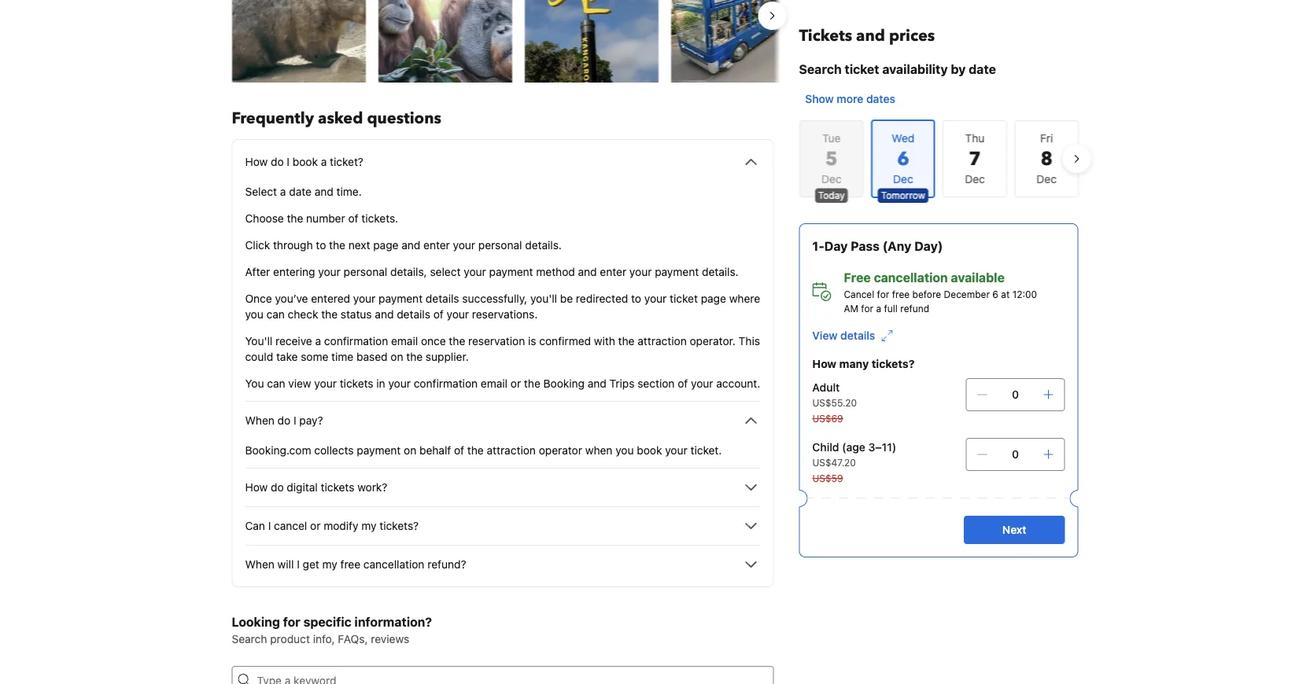 Task type: vqa. For each thing, say whether or not it's contained in the screenshot.
9
no



Task type: describe. For each thing, give the bounding box(es) containing it.
you'll
[[245, 335, 273, 348]]

click through to the next page and enter your personal details.
[[245, 239, 562, 252]]

1 horizontal spatial book
[[637, 444, 663, 457]]

(age
[[843, 441, 866, 454]]

successfully,
[[462, 292, 528, 305]]

tickets inside dropdown button
[[321, 481, 355, 494]]

you'll
[[531, 292, 557, 305]]

before
[[913, 289, 942, 300]]

with
[[594, 335, 616, 348]]

a right select
[[280, 185, 286, 198]]

the left booking at the left of page
[[524, 378, 541, 391]]

thu
[[965, 132, 985, 145]]

of right section
[[678, 378, 688, 391]]

adult us$55.20
[[813, 381, 857, 409]]

product
[[270, 633, 310, 646]]

time
[[332, 351, 354, 364]]

number
[[306, 212, 345, 225]]

0 vertical spatial search
[[799, 62, 842, 77]]

after entering your personal details, select your payment method and enter your payment details.
[[245, 266, 739, 279]]

receive
[[276, 335, 312, 348]]

how many tickets?
[[813, 358, 915, 371]]

0 vertical spatial region
[[219, 0, 805, 89]]

refund?
[[428, 559, 466, 572]]

next
[[349, 239, 370, 252]]

how do i book a ticket?
[[245, 155, 364, 168]]

tickets
[[799, 25, 853, 47]]

can
[[245, 520, 265, 533]]

entered
[[311, 292, 350, 305]]

some
[[301, 351, 329, 364]]

thu 7 dec
[[965, 132, 985, 186]]

based
[[357, 351, 388, 364]]

1 vertical spatial can
[[267, 378, 285, 391]]

3–11)
[[869, 441, 897, 454]]

can i cancel or modify my tickets? button
[[245, 517, 761, 536]]

by
[[951, 62, 966, 77]]

free
[[844, 270, 871, 285]]

and left prices
[[857, 25, 886, 47]]

operator.
[[690, 335, 736, 348]]

operator
[[539, 444, 583, 457]]

click
[[245, 239, 270, 252]]

i for pay?
[[294, 415, 296, 428]]

next
[[1003, 524, 1027, 537]]

view
[[288, 378, 311, 391]]

reservations.
[[472, 308, 538, 321]]

a inside dropdown button
[[321, 155, 327, 168]]

the left the next
[[329, 239, 346, 252]]

12:00
[[1013, 289, 1038, 300]]

us$69
[[813, 413, 844, 424]]

search ticket availability by date
[[799, 62, 997, 77]]

entering
[[273, 266, 315, 279]]

when for when do i pay?
[[245, 415, 275, 428]]

you inside once you've entered your payment details successfully, you'll be redirected to your ticket page where you can check the status and details of your reservations.
[[245, 308, 264, 321]]

ticket?
[[330, 155, 364, 168]]

modify
[[324, 520, 359, 533]]

to inside once you've entered your payment details successfully, you'll be redirected to your ticket page where you can check the status and details of your reservations.
[[631, 292, 642, 305]]

1 vertical spatial my
[[322, 559, 338, 572]]

pass
[[851, 239, 880, 254]]

search inside "looking for specific information? search product info, faqs, reviews"
[[232, 633, 267, 646]]

select a date and time.
[[245, 185, 362, 198]]

do for pay?
[[278, 415, 291, 428]]

this
[[739, 335, 761, 348]]

a inside you'll receive a confirmation email once the reservation is confirmed with the attraction operator. this could take some time based on the supplier.
[[315, 335, 321, 348]]

i for get
[[297, 559, 300, 572]]

how do digital tickets work?
[[245, 481, 388, 494]]

0 vertical spatial to
[[316, 239, 326, 252]]

frequently
[[232, 108, 314, 130]]

i for book
[[287, 155, 290, 168]]

more
[[837, 93, 864, 106]]

email inside you'll receive a confirmation email once the reservation is confirmed with the attraction operator. this could take some time based on the supplier.
[[391, 335, 418, 348]]

once
[[421, 335, 446, 348]]

payment up operator.
[[655, 266, 699, 279]]

0 vertical spatial my
[[362, 520, 377, 533]]

0 vertical spatial details
[[426, 292, 459, 305]]

view details
[[813, 329, 876, 342]]

can inside once you've entered your payment details successfully, you'll be redirected to your ticket page where you can check the status and details of your reservations.
[[267, 308, 285, 321]]

tickets.
[[362, 212, 399, 225]]

1 vertical spatial email
[[481, 378, 508, 391]]

payment inside once you've entered your payment details successfully, you'll be redirected to your ticket page where you can check the status and details of your reservations.
[[379, 292, 423, 305]]

you
[[245, 378, 264, 391]]

0 vertical spatial enter
[[424, 239, 450, 252]]

attraction inside you'll receive a confirmation email once the reservation is confirmed with the attraction operator. this could take some time based on the supplier.
[[638, 335, 687, 348]]

adult
[[813, 381, 840, 394]]

digital
[[287, 481, 318, 494]]

2 vertical spatial details
[[841, 329, 876, 342]]

confirmation inside you'll receive a confirmation email once the reservation is confirmed with the attraction operator. this could take some time based on the supplier.
[[324, 335, 388, 348]]

payment up work?
[[357, 444, 401, 457]]

fri 8 dec
[[1037, 132, 1057, 186]]

full
[[885, 303, 898, 314]]

how for how do i book a ticket?
[[245, 155, 268, 168]]

you'll receive a confirmation email once the reservation is confirmed with the attraction operator. this could take some time based on the supplier.
[[245, 335, 761, 364]]

0 vertical spatial ticket
[[845, 62, 880, 77]]

book inside how do i book a ticket? dropdown button
[[293, 155, 318, 168]]

collects
[[314, 444, 354, 457]]

in
[[377, 378, 386, 391]]

the down once
[[406, 351, 423, 364]]

and inside once you've entered your payment details successfully, you'll be redirected to your ticket page where you can check the status and details of your reservations.
[[375, 308, 394, 321]]

1 vertical spatial on
[[404, 444, 417, 457]]

info,
[[313, 633, 335, 646]]

booking.com collects payment on behalf of the attraction operator when you book your ticket.
[[245, 444, 722, 457]]

reservation
[[469, 335, 525, 348]]

cancel
[[844, 289, 875, 300]]

date inside "how do i book a ticket?" element
[[289, 185, 312, 198]]

tue 5 dec today
[[818, 132, 845, 201]]

confirmed
[[540, 335, 591, 348]]

cancellation inside dropdown button
[[364, 559, 425, 572]]

trips
[[610, 378, 635, 391]]

or inside "how do i book a ticket?" element
[[511, 378, 521, 391]]

be
[[560, 292, 573, 305]]

redirected
[[576, 292, 629, 305]]

0 horizontal spatial personal
[[344, 266, 388, 279]]

1 vertical spatial for
[[862, 303, 874, 314]]

choose
[[245, 212, 284, 225]]

after
[[245, 266, 270, 279]]

could
[[245, 351, 273, 364]]

select
[[430, 266, 461, 279]]

section
[[638, 378, 675, 391]]

1 vertical spatial confirmation
[[414, 378, 478, 391]]

availability
[[883, 62, 948, 77]]

for inside "looking for specific information? search product info, faqs, reviews"
[[283, 615, 301, 630]]

1 horizontal spatial date
[[969, 62, 997, 77]]

and up redirected
[[578, 266, 597, 279]]

supplier.
[[426, 351, 469, 364]]

how do i book a ticket? button
[[245, 153, 761, 172]]

is
[[528, 335, 537, 348]]

asked
[[318, 108, 363, 130]]

(any
[[883, 239, 912, 254]]



Task type: locate. For each thing, give the bounding box(es) containing it.
0 vertical spatial 0
[[1013, 389, 1020, 402]]

you can view your tickets in your confirmation email or the booking and trips section of your account.
[[245, 378, 761, 391]]

how up select
[[245, 155, 268, 168]]

2 horizontal spatial dec
[[1037, 173, 1057, 186]]

1 horizontal spatial email
[[481, 378, 508, 391]]

payment up successfully,
[[489, 266, 533, 279]]

on inside you'll receive a confirmation email once the reservation is confirmed with the attraction operator. this could take some time based on the supplier.
[[391, 351, 404, 364]]

cancellation inside free cancellation available cancel for free before december 6 at 12:00 am for a full refund
[[874, 270, 948, 285]]

i right can
[[268, 520, 271, 533]]

1 when from the top
[[245, 415, 275, 428]]

a up the some at the left of page
[[315, 335, 321, 348]]

1 horizontal spatial enter
[[600, 266, 627, 279]]

how do digital tickets work? button
[[245, 479, 761, 498]]

0 horizontal spatial or
[[310, 520, 321, 533]]

dec up today
[[822, 173, 842, 186]]

tickets
[[340, 378, 374, 391], [321, 481, 355, 494]]

0 horizontal spatial on
[[391, 351, 404, 364]]

personal up after entering your personal details, select your payment method and enter your payment details.
[[479, 239, 522, 252]]

enter up redirected
[[600, 266, 627, 279]]

1 vertical spatial to
[[631, 292, 642, 305]]

0 horizontal spatial confirmation
[[324, 335, 388, 348]]

0 horizontal spatial cancellation
[[364, 559, 425, 572]]

when left will
[[245, 559, 275, 572]]

and up details,
[[402, 239, 421, 252]]

you down once
[[245, 308, 264, 321]]

dec for 8
[[1037, 173, 1057, 186]]

tickets left in
[[340, 378, 374, 391]]

confirmation up time
[[324, 335, 388, 348]]

day)
[[915, 239, 944, 254]]

behalf
[[420, 444, 451, 457]]

many
[[840, 358, 869, 371]]

i inside can i cancel or modify my tickets? dropdown button
[[268, 520, 271, 533]]

child
[[813, 441, 840, 454]]

am
[[844, 303, 859, 314]]

1 horizontal spatial cancellation
[[874, 270, 948, 285]]

2 0 from the top
[[1013, 448, 1020, 461]]

page left the where
[[701, 292, 727, 305]]

1-
[[813, 239, 825, 254]]

tickets? down work?
[[380, 520, 419, 533]]

the right with
[[619, 335, 635, 348]]

0 horizontal spatial enter
[[424, 239, 450, 252]]

2 dec from the left
[[965, 173, 985, 186]]

1 vertical spatial details
[[397, 308, 431, 321]]

email down you'll receive a confirmation email once the reservation is confirmed with the attraction operator. this could take some time based on the supplier.
[[481, 378, 508, 391]]

through
[[273, 239, 313, 252]]

book
[[293, 155, 318, 168], [637, 444, 663, 457]]

or down you'll receive a confirmation email once the reservation is confirmed with the attraction operator. this could take some time based on the supplier.
[[511, 378, 521, 391]]

can i cancel or modify my tickets?
[[245, 520, 419, 533]]

the down entered
[[321, 308, 338, 321]]

0 horizontal spatial dec
[[822, 173, 842, 186]]

i up 'select a date and time.'
[[287, 155, 290, 168]]

once
[[245, 292, 272, 305]]

i right will
[[297, 559, 300, 572]]

cancel
[[274, 520, 307, 533]]

0 vertical spatial email
[[391, 335, 418, 348]]

do inside how do digital tickets work? dropdown button
[[271, 481, 284, 494]]

1 vertical spatial 0
[[1013, 448, 1020, 461]]

enter up select
[[424, 239, 450, 252]]

and left trips
[[588, 378, 607, 391]]

the inside once you've entered your payment details successfully, you'll be redirected to your ticket page where you can check the status and details of your reservations.
[[321, 308, 338, 321]]

free up full at the right top
[[893, 289, 910, 300]]

a inside free cancellation available cancel for free before december 6 at 12:00 am for a full refund
[[877, 303, 882, 314]]

fri
[[1040, 132, 1053, 145]]

0 horizontal spatial book
[[293, 155, 318, 168]]

check
[[288, 308, 318, 321]]

once you've entered your payment details successfully, you'll be redirected to your ticket page where you can check the status and details of your reservations.
[[245, 292, 761, 321]]

pay?
[[299, 415, 323, 428]]

for up full at the right top
[[878, 289, 890, 300]]

choose the number of tickets.
[[245, 212, 399, 225]]

1 vertical spatial ticket
[[670, 292, 698, 305]]

time.
[[337, 185, 362, 198]]

5
[[825, 146, 838, 172]]

details. up method
[[525, 239, 562, 252]]

book right when
[[637, 444, 663, 457]]

method
[[536, 266, 575, 279]]

1 vertical spatial how
[[813, 358, 837, 371]]

or right "cancel"
[[310, 520, 321, 533]]

select
[[245, 185, 277, 198]]

of right behalf
[[454, 444, 465, 457]]

0 horizontal spatial my
[[322, 559, 338, 572]]

or inside dropdown button
[[310, 520, 321, 533]]

free
[[893, 289, 910, 300], [341, 559, 361, 572]]

tickets left work?
[[321, 481, 355, 494]]

attraction
[[638, 335, 687, 348], [487, 444, 536, 457]]

do for tickets
[[271, 481, 284, 494]]

0 horizontal spatial search
[[232, 633, 267, 646]]

dec down "7"
[[965, 173, 985, 186]]

1 horizontal spatial details.
[[702, 266, 739, 279]]

how for how many tickets?
[[813, 358, 837, 371]]

i inside the when do i pay? dropdown button
[[294, 415, 296, 428]]

how for how do digital tickets work?
[[245, 481, 268, 494]]

tickets inside "how do i book a ticket?" element
[[340, 378, 374, 391]]

i inside how do i book a ticket? dropdown button
[[287, 155, 290, 168]]

i left the pay?
[[294, 415, 296, 428]]

do left 'digital'
[[271, 481, 284, 494]]

1 vertical spatial enter
[[600, 266, 627, 279]]

0 horizontal spatial tickets?
[[380, 520, 419, 533]]

for right am
[[862, 303, 874, 314]]

0 vertical spatial how
[[245, 155, 268, 168]]

ticket up show more dates on the top of page
[[845, 62, 880, 77]]

1 horizontal spatial for
[[862, 303, 874, 314]]

tickets? inside dropdown button
[[380, 520, 419, 533]]

do inside the when do i pay? dropdown button
[[278, 415, 291, 428]]

us$55.20
[[813, 398, 857, 409]]

2 vertical spatial how
[[245, 481, 268, 494]]

dec for 5
[[822, 173, 842, 186]]

tue
[[822, 132, 841, 145]]

on left behalf
[[404, 444, 417, 457]]

1 vertical spatial page
[[701, 292, 727, 305]]

dec down 8
[[1037, 173, 1057, 186]]

the right behalf
[[468, 444, 484, 457]]

details up once
[[397, 308, 431, 321]]

a left full at the right top
[[877, 303, 882, 314]]

1 vertical spatial personal
[[344, 266, 388, 279]]

1 horizontal spatial attraction
[[638, 335, 687, 348]]

dec inside 'tue 5 dec today'
[[822, 173, 842, 186]]

a left ticket?
[[321, 155, 327, 168]]

to down choose the number of tickets.
[[316, 239, 326, 252]]

0 horizontal spatial details.
[[525, 239, 562, 252]]

free inside free cancellation available cancel for free before december 6 at 12:00 am for a full refund
[[893, 289, 910, 300]]

when do i pay?
[[245, 415, 323, 428]]

0 vertical spatial confirmation
[[324, 335, 388, 348]]

faqs,
[[338, 633, 368, 646]]

when up booking.com
[[245, 415, 275, 428]]

when
[[245, 415, 275, 428], [245, 559, 275, 572]]

available
[[951, 270, 1005, 285]]

details down am
[[841, 329, 876, 342]]

0 vertical spatial on
[[391, 351, 404, 364]]

you right when
[[616, 444, 634, 457]]

1 vertical spatial do
[[278, 415, 291, 428]]

do inside how do i book a ticket? dropdown button
[[271, 155, 284, 168]]

tickets? right the many
[[872, 358, 915, 371]]

0 horizontal spatial ticket
[[670, 292, 698, 305]]

i inside when will i get my free cancellation refund? dropdown button
[[297, 559, 300, 572]]

1 horizontal spatial free
[[893, 289, 910, 300]]

on right the based
[[391, 351, 404, 364]]

3 dec from the left
[[1037, 173, 1057, 186]]

cancellation up before
[[874, 270, 948, 285]]

page inside once you've entered your payment details successfully, you'll be redirected to your ticket page where you can check the status and details of your reservations.
[[701, 292, 727, 305]]

next button
[[964, 516, 1066, 545]]

0 vertical spatial for
[[878, 289, 890, 300]]

of up once
[[434, 308, 444, 321]]

0 horizontal spatial email
[[391, 335, 418, 348]]

the
[[287, 212, 303, 225], [329, 239, 346, 252], [321, 308, 338, 321], [449, 335, 466, 348], [619, 335, 635, 348], [406, 351, 423, 364], [524, 378, 541, 391], [468, 444, 484, 457]]

my right modify
[[362, 520, 377, 533]]

1 horizontal spatial my
[[362, 520, 377, 533]]

can down you've at the left
[[267, 308, 285, 321]]

page right the next
[[373, 239, 399, 252]]

will
[[278, 559, 294, 572]]

0 horizontal spatial you
[[245, 308, 264, 321]]

how do i book a ticket? element
[[245, 172, 761, 392]]

1 horizontal spatial to
[[631, 292, 642, 305]]

1 horizontal spatial you
[[616, 444, 634, 457]]

free right get
[[341, 559, 361, 572]]

show more dates
[[806, 93, 896, 106]]

region containing 5
[[787, 113, 1092, 205]]

1 vertical spatial region
[[787, 113, 1092, 205]]

dec for 7
[[965, 173, 985, 186]]

free for will
[[341, 559, 361, 572]]

at
[[1002, 289, 1010, 300]]

1 dec from the left
[[822, 173, 842, 186]]

0 vertical spatial do
[[271, 155, 284, 168]]

today
[[818, 190, 845, 201]]

and
[[857, 25, 886, 47], [315, 185, 334, 198], [402, 239, 421, 252], [578, 266, 597, 279], [375, 308, 394, 321], [588, 378, 607, 391]]

when inside dropdown button
[[245, 559, 275, 572]]

2 horizontal spatial for
[[878, 289, 890, 300]]

do for book
[[271, 155, 284, 168]]

status
[[341, 308, 372, 321]]

0 vertical spatial attraction
[[638, 335, 687, 348]]

how up can
[[245, 481, 268, 494]]

0 horizontal spatial free
[[341, 559, 361, 572]]

0 horizontal spatial page
[[373, 239, 399, 252]]

free for cancellation
[[893, 289, 910, 300]]

2 when from the top
[[245, 559, 275, 572]]

details,
[[391, 266, 427, 279]]

1 0 from the top
[[1013, 389, 1020, 402]]

of left tickets.
[[348, 212, 359, 225]]

when for when will i get my free cancellation refund?
[[245, 559, 275, 572]]

the up "through"
[[287, 212, 303, 225]]

page
[[373, 239, 399, 252], [701, 292, 727, 305]]

0 vertical spatial tickets
[[340, 378, 374, 391]]

1 vertical spatial details.
[[702, 266, 739, 279]]

1 horizontal spatial search
[[799, 62, 842, 77]]

confirmation down "supplier."
[[414, 378, 478, 391]]

0
[[1013, 389, 1020, 402], [1013, 448, 1020, 461]]

0 vertical spatial date
[[969, 62, 997, 77]]

payment down details,
[[379, 292, 423, 305]]

1 horizontal spatial ticket
[[845, 62, 880, 77]]

1 vertical spatial date
[[289, 185, 312, 198]]

work?
[[358, 481, 388, 494]]

1 vertical spatial free
[[341, 559, 361, 572]]

0 vertical spatial when
[[245, 415, 275, 428]]

6
[[993, 289, 999, 300]]

1 vertical spatial or
[[310, 520, 321, 533]]

date down how do i book a ticket?
[[289, 185, 312, 198]]

1 vertical spatial attraction
[[487, 444, 536, 457]]

ticket inside once you've entered your payment details successfully, you'll be redirected to your ticket page where you can check the status and details of your reservations.
[[670, 292, 698, 305]]

1 vertical spatial tickets?
[[380, 520, 419, 533]]

how up adult on the bottom of the page
[[813, 358, 837, 371]]

7
[[969, 146, 981, 172]]

ticket.
[[691, 444, 722, 457]]

do
[[271, 155, 284, 168], [278, 415, 291, 428], [271, 481, 284, 494]]

date right by at the right top
[[969, 62, 997, 77]]

1 horizontal spatial page
[[701, 292, 727, 305]]

0 vertical spatial page
[[373, 239, 399, 252]]

ticket up operator.
[[670, 292, 698, 305]]

region
[[219, 0, 805, 89], [787, 113, 1092, 205]]

1 horizontal spatial or
[[511, 378, 521, 391]]

do up select
[[271, 155, 284, 168]]

0 for adult
[[1013, 389, 1020, 402]]

account.
[[717, 378, 761, 391]]

0 vertical spatial tickets?
[[872, 358, 915, 371]]

1 horizontal spatial on
[[404, 444, 417, 457]]

email left once
[[391, 335, 418, 348]]

1 vertical spatial you
[[616, 444, 634, 457]]

of inside once you've entered your payment details successfully, you'll be redirected to your ticket page where you can check the status and details of your reservations.
[[434, 308, 444, 321]]

0 vertical spatial cancellation
[[874, 270, 948, 285]]

0 horizontal spatial date
[[289, 185, 312, 198]]

the up "supplier."
[[449, 335, 466, 348]]

0 horizontal spatial to
[[316, 239, 326, 252]]

on
[[391, 351, 404, 364], [404, 444, 417, 457]]

1-day pass (any day)
[[813, 239, 944, 254]]

1 vertical spatial book
[[637, 444, 663, 457]]

free inside dropdown button
[[341, 559, 361, 572]]

day
[[825, 239, 848, 254]]

dates
[[867, 93, 896, 106]]

details. up the where
[[702, 266, 739, 279]]

looking for specific information? search product info, faqs, reviews
[[232, 615, 432, 646]]

and right status
[[375, 308, 394, 321]]

book up 'select a date and time.'
[[293, 155, 318, 168]]

cancellation left refund?
[[364, 559, 425, 572]]

search up "show"
[[799, 62, 842, 77]]

when inside dropdown button
[[245, 415, 275, 428]]

personal down the next
[[344, 266, 388, 279]]

frequently asked questions
[[232, 108, 442, 130]]

do left the pay?
[[278, 415, 291, 428]]

refund
[[901, 303, 930, 314]]

can right you
[[267, 378, 285, 391]]

get
[[303, 559, 319, 572]]

details down select
[[426, 292, 459, 305]]

0 vertical spatial you
[[245, 308, 264, 321]]

attraction down the when do i pay? dropdown button
[[487, 444, 536, 457]]

0 vertical spatial book
[[293, 155, 318, 168]]

us$47.20
[[813, 457, 856, 468]]

8
[[1041, 146, 1053, 172]]

search
[[799, 62, 842, 77], [232, 633, 267, 646]]

free cancellation available cancel for free before december 6 at 12:00 am for a full refund
[[844, 270, 1038, 314]]

attraction up section
[[638, 335, 687, 348]]

0 for child (age 3–11)
[[1013, 448, 1020, 461]]

1 horizontal spatial personal
[[479, 239, 522, 252]]

to right redirected
[[631, 292, 642, 305]]

for
[[878, 289, 890, 300], [862, 303, 874, 314], [283, 615, 301, 630]]

and left time.
[[315, 185, 334, 198]]

0 vertical spatial details.
[[525, 239, 562, 252]]

0 vertical spatial or
[[511, 378, 521, 391]]

Type a keyword field
[[251, 667, 774, 685]]

1 horizontal spatial tickets?
[[872, 358, 915, 371]]

specific
[[304, 615, 352, 630]]

prices
[[890, 25, 936, 47]]

1 horizontal spatial confirmation
[[414, 378, 478, 391]]

2 vertical spatial do
[[271, 481, 284, 494]]

questions
[[367, 108, 442, 130]]

search down looking
[[232, 633, 267, 646]]

1 vertical spatial search
[[232, 633, 267, 646]]

1 vertical spatial cancellation
[[364, 559, 425, 572]]

0 horizontal spatial for
[[283, 615, 301, 630]]

my right get
[[322, 559, 338, 572]]

0 horizontal spatial attraction
[[487, 444, 536, 457]]

1 vertical spatial when
[[245, 559, 275, 572]]

how
[[245, 155, 268, 168], [813, 358, 837, 371], [245, 481, 268, 494]]

2 vertical spatial for
[[283, 615, 301, 630]]

0 vertical spatial personal
[[479, 239, 522, 252]]

1 vertical spatial tickets
[[321, 481, 355, 494]]

ticket
[[845, 62, 880, 77], [670, 292, 698, 305]]

for up the product
[[283, 615, 301, 630]]



